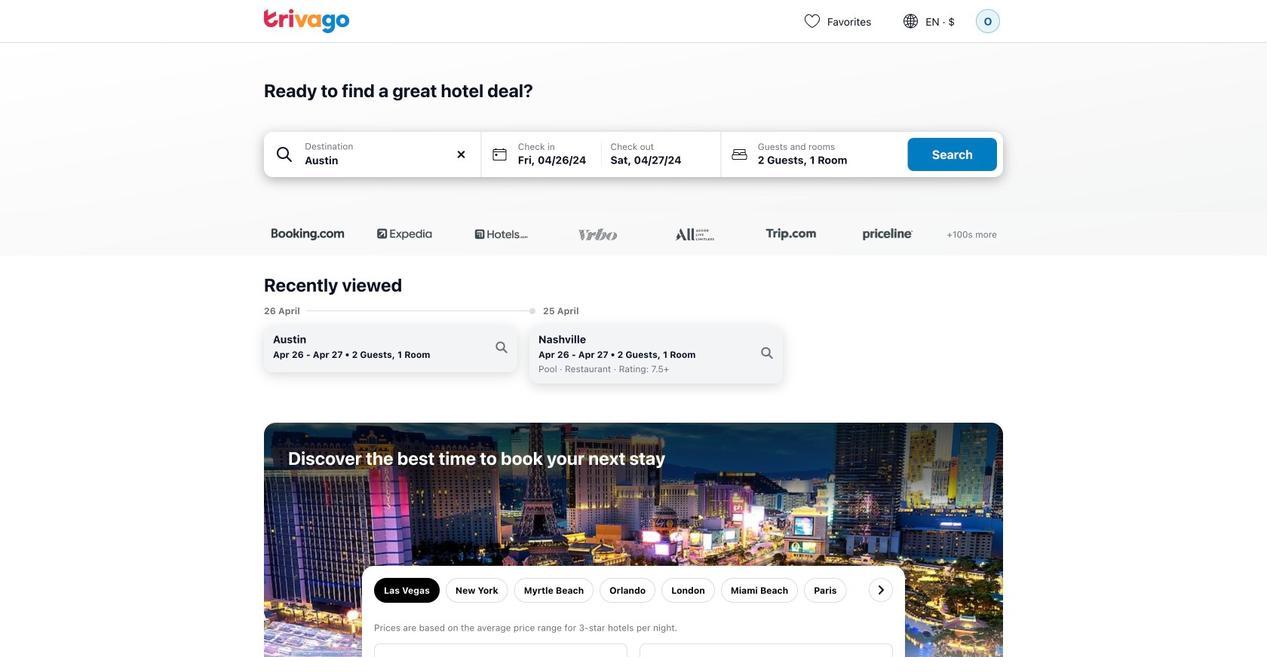 Task type: locate. For each thing, give the bounding box(es) containing it.
priceline image
[[850, 229, 925, 241]]

trivago logo image
[[264, 9, 350, 33]]

trip.com image
[[753, 229, 829, 241]]

accor image
[[657, 229, 732, 241]]

None field
[[264, 132, 481, 177]]

expedia image
[[367, 229, 442, 241]]

Where to? search field
[[305, 153, 472, 169]]

hotels.com image
[[463, 229, 539, 241]]



Task type: describe. For each thing, give the bounding box(es) containing it.
booking.com image
[[270, 229, 345, 241]]

clear image
[[455, 148, 468, 161]]

vrbo image
[[560, 229, 635, 241]]



Task type: vqa. For each thing, say whether or not it's contained in the screenshot.
Holiday Inn Express & Suites Lebanon, (Lebanon, USA) 'image'
no



